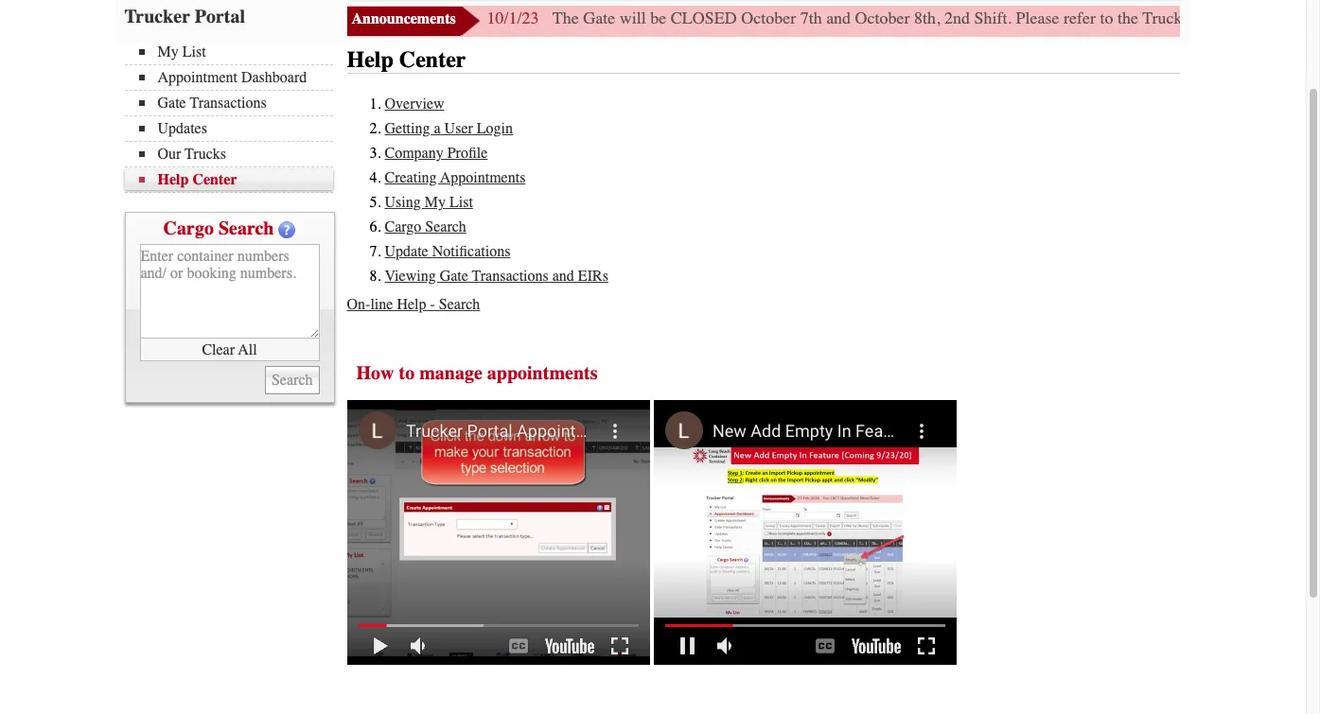 Task type: vqa. For each thing, say whether or not it's contained in the screenshot.
Trucks
yes



Task type: describe. For each thing, give the bounding box(es) containing it.
hours
[[1223, 8, 1265, 28]]

appointments
[[487, 362, 598, 384]]

web
[[1269, 8, 1298, 28]]

the
[[1118, 8, 1139, 28]]

help center link
[[139, 171, 333, 188]]

1 horizontal spatial to
[[1100, 8, 1113, 28]]

viewing gate transactions and eirs link
[[385, 268, 608, 285]]

gate transactions link
[[139, 95, 333, 112]]

on-line help - search link
[[347, 296, 480, 313]]

how
[[356, 362, 394, 384]]

refer
[[1064, 8, 1096, 28]]

the
[[553, 8, 579, 28]]

updates link
[[139, 120, 333, 137]]

gate inside my list appointment dashboard gate transactions updates our trucks help center
[[158, 95, 186, 112]]

my list appointment dashboard gate transactions updates our trucks help center
[[158, 44, 307, 188]]

update
[[385, 243, 428, 260]]

using my list link
[[385, 194, 473, 211]]

trucker portal
[[124, 6, 245, 27]]

shift.
[[974, 8, 1012, 28]]

overview
[[385, 96, 444, 113]]

cargo inside overview getting a user login company profile creating appointments using my list cargo search update notifications viewing gate transactions and eirs
[[385, 219, 421, 236]]

profile
[[447, 145, 488, 162]]

0 horizontal spatial to
[[399, 362, 415, 384]]

7th
[[800, 8, 822, 28]]

on-line help - search
[[347, 296, 480, 313]]

user
[[444, 120, 473, 137]]

cargo search link
[[385, 219, 466, 236]]

using
[[385, 194, 421, 211]]

list inside overview getting a user login company profile creating appointments using my list cargo search update notifications viewing gate transactions and eirs
[[449, 194, 473, 211]]

1 october from the left
[[741, 8, 796, 28]]

help center
[[347, 46, 466, 73]]

Enter container numbers and/ or booking numbers.  text field
[[140, 244, 319, 339]]

company
[[385, 145, 444, 162]]

2nd
[[945, 8, 970, 28]]

1 horizontal spatial help
[[347, 46, 394, 73]]

help inside my list appointment dashboard gate transactions updates our trucks help center
[[158, 171, 189, 188]]

search inside overview getting a user login company profile creating appointments using my list cargo search update notifications viewing gate transactions and eirs
[[425, 219, 466, 236]]

creating
[[385, 169, 437, 186]]

trucker
[[124, 6, 190, 27]]

2 horizontal spatial help
[[397, 296, 426, 313]]

appointment dashboard link
[[139, 69, 333, 86]]

how to manage appointments
[[356, 362, 598, 384]]

our
[[158, 146, 181, 163]]

overview getting a user login company profile creating appointments using my list cargo search update notifications viewing gate transactions and eirs
[[385, 96, 608, 285]]

will
[[620, 8, 646, 28]]

my list link
[[139, 44, 333, 61]]

gate right the "the"
[[583, 8, 615, 28]]

be
[[650, 8, 666, 28]]

0 vertical spatial center
[[399, 46, 466, 73]]

10/1/23
[[487, 8, 539, 28]]

search right -
[[439, 296, 480, 313]]

gate inside overview getting a user login company profile creating appointments using my list cargo search update notifications viewing gate transactions and eirs
[[440, 268, 468, 285]]

my inside my list appointment dashboard gate transactions updates our trucks help center
[[158, 44, 179, 61]]

trucks
[[185, 146, 226, 163]]

appointments
[[440, 169, 526, 186]]

clear all button
[[140, 339, 319, 362]]

8th,
[[914, 8, 940, 28]]

creating appointments link
[[385, 169, 526, 186]]

dashboard
[[241, 69, 307, 86]]



Task type: locate. For each thing, give the bounding box(es) containing it.
center down trucks
[[192, 171, 237, 188]]

a
[[434, 120, 441, 137]]

closed
[[671, 8, 737, 28]]

and inside overview getting a user login company profile creating appointments using my list cargo search update notifications viewing gate transactions and eirs
[[552, 268, 574, 285]]

update notifications link
[[385, 243, 510, 260]]

search down help center link
[[218, 218, 274, 239]]

notifications
[[432, 243, 510, 260]]

my down trucker on the top
[[158, 44, 179, 61]]

0 horizontal spatial center
[[192, 171, 237, 188]]

october
[[741, 8, 796, 28], [855, 8, 910, 28]]

list down creating appointments link
[[449, 194, 473, 211]]

1 horizontal spatial center
[[399, 46, 466, 73]]

0 vertical spatial transactions
[[190, 95, 267, 112]]

search up update notifications link
[[425, 219, 466, 236]]

-
[[430, 296, 435, 313]]

announcements
[[352, 10, 456, 27]]

0 horizontal spatial list
[[182, 44, 206, 61]]

gate right truck at the top right
[[1187, 8, 1219, 28]]

getting
[[385, 120, 430, 137]]

1 vertical spatial to
[[399, 362, 415, 384]]

and left the eirs
[[552, 268, 574, 285]]

updates
[[158, 120, 207, 137]]

1 horizontal spatial list
[[449, 194, 473, 211]]

0 vertical spatial to
[[1100, 8, 1113, 28]]

to
[[1100, 8, 1113, 28], [399, 362, 415, 384]]

getting a user login link
[[385, 120, 513, 137]]

0 horizontal spatial october
[[741, 8, 796, 28]]

cargo search
[[163, 218, 274, 239]]

transactions down appointment dashboard link at the top of the page
[[190, 95, 267, 112]]

transactions inside overview getting a user login company profile creating appointments using my list cargo search update notifications viewing gate transactions and eirs
[[472, 268, 549, 285]]

1 vertical spatial and
[[552, 268, 574, 285]]

my inside overview getting a user login company profile creating appointments using my list cargo search update notifications viewing gate transactions and eirs
[[425, 194, 446, 211]]

login
[[477, 120, 513, 137]]

0 horizontal spatial help
[[158, 171, 189, 188]]

clear
[[202, 341, 235, 358]]

help
[[347, 46, 394, 73], [158, 171, 189, 188], [397, 296, 426, 313]]

1 vertical spatial list
[[449, 194, 473, 211]]

all
[[238, 341, 257, 358]]

transactions inside my list appointment dashboard gate transactions updates our trucks help center
[[190, 95, 267, 112]]

0 horizontal spatial cargo
[[163, 218, 214, 239]]

0 vertical spatial help
[[347, 46, 394, 73]]

0 vertical spatial and
[[826, 8, 851, 28]]

1 vertical spatial transactions
[[472, 268, 549, 285]]

help down our
[[158, 171, 189, 188]]

cargo down help center link
[[163, 218, 214, 239]]

cargo
[[163, 218, 214, 239], [385, 219, 421, 236]]

line
[[370, 296, 393, 313]]

october left 8th,
[[855, 8, 910, 28]]

company profile link
[[385, 145, 488, 162]]

1 vertical spatial center
[[192, 171, 237, 188]]

my up cargo search link
[[425, 194, 446, 211]]

and right the 7th
[[826, 8, 851, 28]]

to right how
[[399, 362, 415, 384]]

2 october from the left
[[855, 8, 910, 28]]

clear all
[[202, 341, 257, 358]]

viewing
[[385, 268, 436, 285]]

1 horizontal spatial and
[[826, 8, 851, 28]]

gate down update notifications link
[[440, 268, 468, 285]]

please
[[1016, 8, 1060, 28]]

0 horizontal spatial my
[[158, 44, 179, 61]]

cargo down using
[[385, 219, 421, 236]]

manage
[[419, 362, 482, 384]]

1 horizontal spatial transactions
[[472, 268, 549, 285]]

portal
[[195, 6, 245, 27]]

0 horizontal spatial transactions
[[190, 95, 267, 112]]

1 horizontal spatial cargo
[[385, 219, 421, 236]]

transactions
[[190, 95, 267, 112], [472, 268, 549, 285]]

1 vertical spatial help
[[158, 171, 189, 188]]

list inside my list appointment dashboard gate transactions updates our trucks help center
[[182, 44, 206, 61]]

my
[[158, 44, 179, 61], [425, 194, 446, 211]]

2 vertical spatial help
[[397, 296, 426, 313]]

on-
[[347, 296, 370, 313]]

menu bar containing my list
[[124, 42, 342, 193]]

1 horizontal spatial october
[[855, 8, 910, 28]]

center up the overview
[[399, 46, 466, 73]]

gate
[[583, 8, 615, 28], [1187, 8, 1219, 28], [158, 95, 186, 112], [440, 268, 468, 285]]

appointment
[[158, 69, 237, 86]]

10/1/23 the gate will be closed october 7th and october 8th, 2nd shift. please refer to the truck gate hours web pag
[[487, 8, 1320, 28]]

october left the 7th
[[741, 8, 796, 28]]

center
[[399, 46, 466, 73], [192, 171, 237, 188]]

overview link
[[385, 96, 444, 113]]

0 vertical spatial list
[[182, 44, 206, 61]]

eirs
[[578, 268, 608, 285]]

None submit
[[265, 366, 319, 395]]

menu bar
[[124, 42, 342, 193]]

1 horizontal spatial my
[[425, 194, 446, 211]]

pag
[[1302, 8, 1320, 28]]

our trucks link
[[139, 146, 333, 163]]

center inside my list appointment dashboard gate transactions updates our trucks help center
[[192, 171, 237, 188]]

and
[[826, 8, 851, 28], [552, 268, 574, 285]]

transactions down notifications
[[472, 268, 549, 285]]

list
[[182, 44, 206, 61], [449, 194, 473, 211]]

search
[[218, 218, 274, 239], [425, 219, 466, 236], [439, 296, 480, 313]]

gate up updates on the left of the page
[[158, 95, 186, 112]]

1 vertical spatial my
[[425, 194, 446, 211]]

list up appointment
[[182, 44, 206, 61]]

0 vertical spatial my
[[158, 44, 179, 61]]

0 horizontal spatial and
[[552, 268, 574, 285]]

truck
[[1143, 8, 1183, 28]]

help down announcements
[[347, 46, 394, 73]]

to left the
[[1100, 8, 1113, 28]]

help left -
[[397, 296, 426, 313]]



